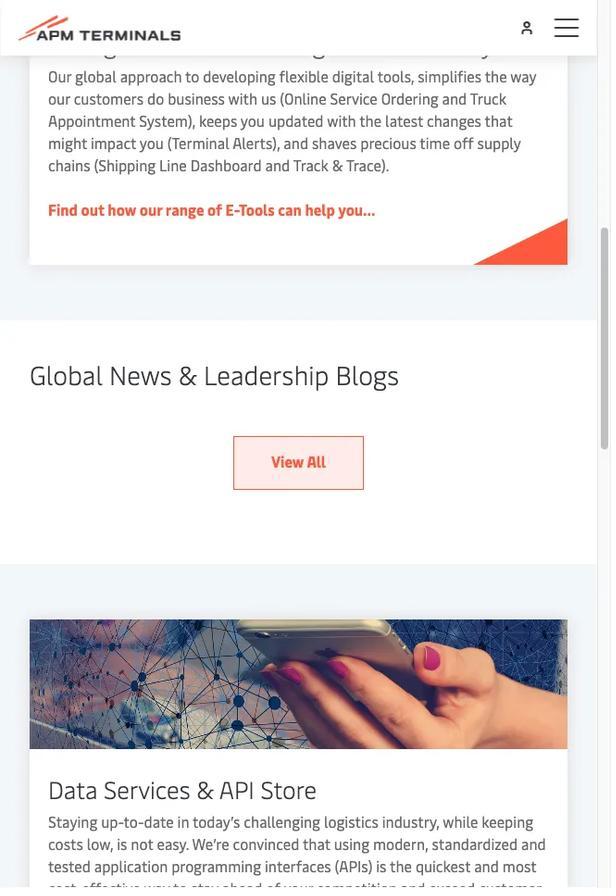 Task type: locate. For each thing, give the bounding box(es) containing it.
industry,
[[382, 812, 440, 832]]

to left "stay"
[[173, 879, 187, 888]]

not
[[131, 834, 153, 854]]

0 vertical spatial way
[[511, 66, 537, 86]]

that
[[485, 111, 513, 131], [303, 834, 331, 854]]

simplifies
[[418, 66, 482, 86]]

e-
[[226, 200, 239, 220]]

& inside data services & api store staying up-to-date in today's challenging logistics industry, while keeping costs low, is not easy. we're convinced that using modern, standardized and tested application programming interfaces (apis) is the quickest and most cost-effective way to stay ahead of your competition and exceed custo
[[197, 773, 214, 806]]

interfaces
[[265, 856, 331, 876]]

0 horizontal spatial our
[[48, 88, 70, 108]]

and down updated
[[284, 133, 309, 153]]

chains
[[48, 155, 90, 175]]

our
[[48, 88, 70, 108], [140, 200, 162, 220]]

challenging
[[244, 812, 321, 832]]

way down application
[[144, 879, 170, 888]]

global
[[30, 357, 103, 392]]

off
[[454, 133, 474, 153]]

0 horizontal spatial is
[[117, 834, 127, 854]]

application
[[94, 856, 168, 876]]

business
[[168, 88, 225, 108]]

find
[[48, 200, 78, 220]]

staying
[[48, 812, 98, 832]]

to
[[185, 66, 199, 86], [173, 879, 187, 888]]

with up shaves
[[327, 111, 356, 131]]

our inside lifting the standard of digital connectivity our global approach to developing flexible digital tools, simplifies the way our customers do business with us (online service ordering and truck appointment system), keeps you updated with the latest changes that might impact you (terminal alerts), and shaves precious time off supply chains (shipping line dashboard and track & trace).
[[48, 88, 70, 108]]

that inside data services & api store staying up-to-date in today's challenging logistics industry, while keeping costs low, is not easy. we're convinced that using modern, standardized and tested application programming interfaces (apis) is the quickest and most cost-effective way to stay ahead of your competition and exceed custo
[[303, 834, 331, 854]]

0 horizontal spatial with
[[228, 88, 258, 108]]

view all
[[271, 452, 326, 472]]

all
[[307, 452, 326, 472]]

while
[[443, 812, 478, 832]]

the down modern,
[[390, 856, 412, 876]]

we're
[[192, 834, 229, 854]]

0 horizontal spatial you
[[140, 133, 164, 153]]

range
[[166, 200, 204, 220]]

1 horizontal spatial way
[[511, 66, 537, 86]]

& for leadership
[[178, 357, 197, 392]]

dashboard
[[190, 155, 262, 175]]

digital up flexible
[[293, 28, 359, 60]]

& down shaves
[[332, 155, 343, 175]]

and
[[442, 88, 467, 108], [284, 133, 309, 153], [265, 155, 290, 175], [521, 834, 546, 854], [474, 856, 499, 876], [401, 879, 426, 888]]

1 horizontal spatial that
[[485, 111, 513, 131]]

1 horizontal spatial you
[[241, 111, 265, 131]]

convinced
[[233, 834, 300, 854]]

find out how our range of e-tools can help you...
[[48, 200, 376, 220]]

you up alerts),
[[241, 111, 265, 131]]

blogs
[[336, 357, 399, 392]]

that up interfaces
[[303, 834, 331, 854]]

0 vertical spatial of
[[264, 28, 287, 60]]

modern,
[[373, 834, 428, 854]]

cost-
[[48, 879, 82, 888]]

to inside data services & api store staying up-to-date in today's challenging logistics industry, while keeping costs low, is not easy. we're convinced that using modern, standardized and tested application programming interfaces (apis) is the quickest and most cost-effective way to stay ahead of your competition and exceed custo
[[173, 879, 187, 888]]

logistics
[[324, 812, 379, 832]]

with down developing
[[228, 88, 258, 108]]

0 horizontal spatial way
[[144, 879, 170, 888]]

using
[[334, 834, 370, 854]]

1 vertical spatial digital
[[332, 66, 374, 86]]

connectivity
[[365, 28, 494, 60]]

our down our
[[48, 88, 70, 108]]

the
[[122, 28, 158, 60], [485, 66, 507, 86], [360, 111, 382, 131], [390, 856, 412, 876]]

1 horizontal spatial is
[[376, 856, 387, 876]]

you down system),
[[140, 133, 164, 153]]

1 vertical spatial to
[[173, 879, 187, 888]]

& left api
[[197, 773, 214, 806]]

1 vertical spatial is
[[376, 856, 387, 876]]

1 vertical spatial &
[[178, 357, 197, 392]]

developing
[[203, 66, 276, 86]]

and down alerts),
[[265, 155, 290, 175]]

of up flexible
[[264, 28, 287, 60]]

& right news
[[178, 357, 197, 392]]

to-
[[124, 812, 144, 832]]

2 vertical spatial of
[[266, 879, 280, 888]]

digital up the service
[[332, 66, 374, 86]]

might
[[48, 133, 87, 153]]

truck
[[470, 88, 507, 108]]

0 vertical spatial our
[[48, 88, 70, 108]]

most
[[503, 856, 537, 876]]

customers
[[74, 88, 144, 108]]

way
[[511, 66, 537, 86], [144, 879, 170, 888]]

to up business
[[185, 66, 199, 86]]

1 vertical spatial that
[[303, 834, 331, 854]]

of inside data services & api store staying up-to-date in today's challenging logistics industry, while keeping costs low, is not easy. we're convinced that using modern, standardized and tested application programming interfaces (apis) is the quickest and most cost-effective way to stay ahead of your competition and exceed custo
[[266, 879, 280, 888]]

0 vertical spatial with
[[228, 88, 258, 108]]

2 vertical spatial &
[[197, 773, 214, 806]]

0 vertical spatial to
[[185, 66, 199, 86]]

you
[[241, 111, 265, 131], [140, 133, 164, 153]]

is
[[117, 834, 127, 854], [376, 856, 387, 876]]

alerts),
[[233, 133, 280, 153]]

way up supply
[[511, 66, 537, 86]]

supply
[[478, 133, 521, 153]]

0 vertical spatial that
[[485, 111, 513, 131]]

0 horizontal spatial that
[[303, 834, 331, 854]]

leadership
[[204, 357, 329, 392]]

that up supply
[[485, 111, 513, 131]]

stay
[[191, 879, 219, 888]]

flexible
[[279, 66, 329, 86]]

& for api
[[197, 773, 214, 806]]

that inside lifting the standard of digital connectivity our global approach to developing flexible digital tools, simplifies the way our customers do business with us (online service ordering and truck appointment system), keeps you updated with the latest changes that might impact you (terminal alerts), and shaves precious time off supply chains (shipping line dashboard and track & trace).
[[485, 111, 513, 131]]

trace).
[[346, 155, 389, 175]]

of
[[264, 28, 287, 60], [208, 200, 222, 220], [266, 879, 280, 888]]

apm terminals api - data transfer image
[[30, 620, 568, 750]]

global news & leadership blogs
[[30, 357, 399, 392]]

do
[[147, 88, 164, 108]]

precious
[[361, 133, 417, 153]]

with
[[228, 88, 258, 108], [327, 111, 356, 131]]

out
[[81, 200, 104, 220]]

is right "(apis)"
[[376, 856, 387, 876]]

in
[[177, 812, 189, 832]]

tested
[[48, 856, 91, 876]]

and up most on the bottom of page
[[521, 834, 546, 854]]

0 vertical spatial &
[[332, 155, 343, 175]]

appointment
[[48, 111, 136, 131]]

up-
[[101, 812, 124, 832]]

services
[[104, 773, 190, 806]]

is left not
[[117, 834, 127, 854]]

of left e-
[[208, 200, 222, 220]]

tools,
[[378, 66, 414, 86]]

1 vertical spatial way
[[144, 879, 170, 888]]

standardized
[[432, 834, 518, 854]]

date
[[144, 812, 174, 832]]

lifting the standard of digital connectivity our global approach to developing flexible digital tools, simplifies the way our customers do business with us (online service ordering and truck appointment system), keeps you updated with the latest changes that might impact you (terminal alerts), and shaves precious time off supply chains (shipping line dashboard and track & trace).
[[48, 28, 537, 175]]

1 horizontal spatial our
[[140, 200, 162, 220]]

shaves
[[312, 133, 357, 153]]

our right how
[[140, 200, 162, 220]]

keeps
[[199, 111, 237, 131]]

1 horizontal spatial with
[[327, 111, 356, 131]]

digital
[[293, 28, 359, 60], [332, 66, 374, 86]]

of left your
[[266, 879, 280, 888]]



Task type: vqa. For each thing, say whether or not it's contained in the screenshot.
Truck
yes



Task type: describe. For each thing, give the bounding box(es) containing it.
time
[[420, 133, 450, 153]]

low,
[[87, 834, 113, 854]]

way inside data services & api store staying up-to-date in today's challenging logistics industry, while keeping costs low, is not easy. we're convinced that using modern, standardized and tested application programming interfaces (apis) is the quickest and most cost-effective way to stay ahead of your competition and exceed custo
[[144, 879, 170, 888]]

ahead
[[222, 879, 263, 888]]

(apis)
[[335, 856, 373, 876]]

the up the truck
[[485, 66, 507, 86]]

data services & api store staying up-to-date in today's challenging logistics industry, while keeping costs low, is not easy. we're convinced that using modern, standardized and tested application programming interfaces (apis) is the quickest and most cost-effective way to stay ahead of your competition and exceed custo
[[48, 773, 546, 888]]

approach
[[120, 66, 182, 86]]

exceed
[[429, 879, 475, 888]]

system),
[[139, 111, 196, 131]]

service
[[330, 88, 378, 108]]

to inside lifting the standard of digital connectivity our global approach to developing flexible digital tools, simplifies the way our customers do business with us (online service ordering and truck appointment system), keeps you updated with the latest changes that might impact you (terminal alerts), and shaves precious time off supply chains (shipping line dashboard and track & trace).
[[185, 66, 199, 86]]

latest
[[385, 111, 423, 131]]

0 vertical spatial you
[[241, 111, 265, 131]]

the inside data services & api store staying up-to-date in today's challenging logistics industry, while keeping costs low, is not easy. we're convinced that using modern, standardized and tested application programming interfaces (apis) is the quickest and most cost-effective way to stay ahead of your competition and exceed custo
[[390, 856, 412, 876]]

(terminal
[[167, 133, 230, 153]]

you...
[[338, 200, 376, 220]]

tools
[[239, 200, 275, 220]]

costs
[[48, 834, 83, 854]]

line
[[159, 155, 187, 175]]

and down quickest
[[401, 879, 426, 888]]

0 vertical spatial digital
[[293, 28, 359, 60]]

standard
[[164, 28, 258, 60]]

way inside lifting the standard of digital connectivity our global approach to developing flexible digital tools, simplifies the way our customers do business with us (online service ordering and truck appointment system), keeps you updated with the latest changes that might impact you (terminal alerts), and shaves precious time off supply chains (shipping line dashboard and track & trace).
[[511, 66, 537, 86]]

(online
[[280, 88, 327, 108]]

1 vertical spatial with
[[327, 111, 356, 131]]

view
[[271, 452, 304, 472]]

keeping
[[482, 812, 534, 832]]

quickest
[[416, 856, 471, 876]]

and up changes
[[442, 88, 467, 108]]

us
[[261, 88, 276, 108]]

data
[[48, 773, 98, 806]]

of inside lifting the standard of digital connectivity our global approach to developing flexible digital tools, simplifies the way our customers do business with us (online service ordering and truck appointment system), keeps you updated with the latest changes that might impact you (terminal alerts), and shaves precious time off supply chains (shipping line dashboard and track & trace).
[[264, 28, 287, 60]]

1 vertical spatial our
[[140, 200, 162, 220]]

1 vertical spatial of
[[208, 200, 222, 220]]

impact
[[91, 133, 136, 153]]

changes
[[427, 111, 482, 131]]

0 vertical spatial is
[[117, 834, 127, 854]]

lifting
[[48, 28, 117, 60]]

view all link
[[233, 437, 364, 490]]

global
[[75, 66, 117, 86]]

easy.
[[157, 834, 189, 854]]

your
[[284, 879, 313, 888]]

our
[[48, 66, 71, 86]]

competition
[[317, 879, 397, 888]]

1 vertical spatial you
[[140, 133, 164, 153]]

& inside lifting the standard of digital connectivity our global approach to developing flexible digital tools, simplifies the way our customers do business with us (online service ordering and truck appointment system), keeps you updated with the latest changes that might impact you (terminal alerts), and shaves precious time off supply chains (shipping line dashboard and track & trace).
[[332, 155, 343, 175]]

how
[[108, 200, 136, 220]]

store
[[261, 773, 317, 806]]

the up approach
[[122, 28, 158, 60]]

(shipping
[[94, 155, 156, 175]]

news
[[109, 357, 172, 392]]

updated
[[269, 111, 324, 131]]

the down the service
[[360, 111, 382, 131]]

help
[[305, 200, 335, 220]]

programming
[[172, 856, 261, 876]]

api
[[219, 773, 255, 806]]

effective
[[82, 879, 141, 888]]

can
[[278, 200, 302, 220]]

track
[[293, 155, 329, 175]]

today's
[[193, 812, 240, 832]]

ordering
[[381, 88, 439, 108]]

and down standardized
[[474, 856, 499, 876]]



